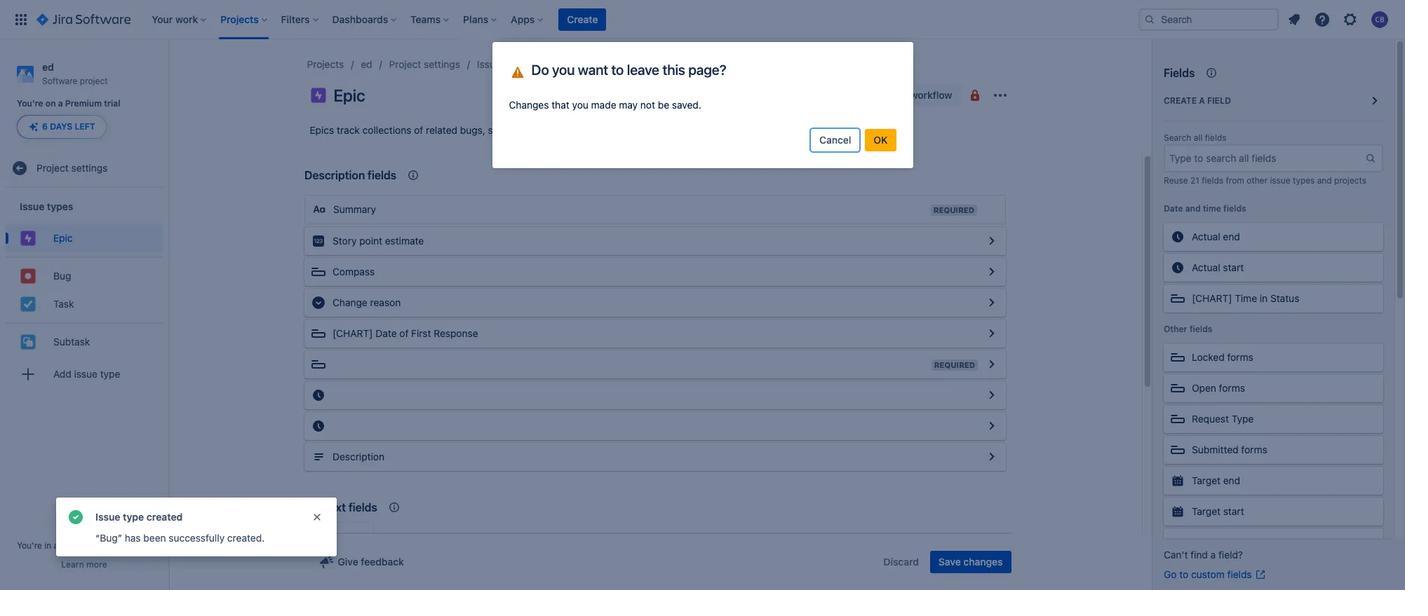 Task type: describe. For each thing, give the bounding box(es) containing it.
response
[[434, 328, 478, 340]]

ed for ed
[[361, 58, 372, 70]]

1 vertical spatial type
[[123, 512, 144, 523]]

story
[[333, 235, 357, 247]]

ed software project
[[42, 61, 108, 86]]

a left field
[[1199, 95, 1205, 106]]

fields right the 21
[[1202, 175, 1224, 186]]

and for projects
[[1318, 175, 1332, 186]]

to inside 'go to custom fields' link
[[1180, 569, 1189, 581]]

"bug" has been successfully created.
[[95, 533, 265, 545]]

0 vertical spatial of
[[414, 124, 423, 136]]

issue type created
[[95, 512, 183, 523]]

of inside button
[[400, 328, 409, 340]]

can't find a field?
[[1164, 549, 1243, 561]]

go
[[1164, 569, 1177, 581]]

in inside button
[[1260, 293, 1268, 305]]

open forms button
[[1164, 375, 1384, 403]]

1 vertical spatial you
[[572, 99, 589, 111]]

description button
[[305, 443, 1006, 472]]

do you want to leave this page? dialog
[[492, 42, 913, 168]]

description for description fields
[[305, 169, 365, 182]]

learn more
[[61, 560, 107, 571]]

5 open field configuration image from the top
[[984, 418, 1001, 435]]

fields left this link will be opened in a new tab icon
[[1228, 569, 1252, 581]]

fields left more information about the context fields icon
[[349, 502, 377, 514]]

reason
[[370, 297, 401, 309]]

edit
[[890, 89, 908, 101]]

reuse
[[1164, 175, 1189, 186]]

total
[[1192, 537, 1214, 549]]

1 horizontal spatial issue
[[95, 512, 120, 523]]

target end
[[1192, 475, 1241, 487]]

fields right other
[[1190, 324, 1213, 335]]

managed
[[85, 541, 121, 552]]

forms for total forms
[[1217, 537, 1243, 549]]

successfully
[[169, 533, 225, 545]]

forms for submitted forms
[[1242, 444, 1268, 456]]

required button
[[305, 351, 1006, 379]]

start for actual start
[[1223, 262, 1244, 274]]

search image
[[1145, 14, 1156, 25]]

this link will be opened in a new tab image
[[1255, 570, 1266, 581]]

more
[[86, 560, 107, 571]]

add
[[53, 368, 71, 380]]

save changes button
[[930, 552, 1012, 574]]

create a field
[[1164, 95, 1231, 106]]

edit workflow button
[[867, 84, 961, 107]]

a for you're on a premium trial
[[58, 98, 63, 109]]

issue inside button
[[74, 368, 98, 380]]

required inside button
[[935, 361, 975, 370]]

learn more button
[[61, 560, 107, 571]]

stories,
[[488, 124, 522, 136]]

you're in a team-managed project
[[17, 541, 151, 552]]

submitted forms
[[1192, 444, 1268, 456]]

field
[[1208, 95, 1231, 106]]

story point estimate
[[333, 235, 424, 247]]

change reason
[[333, 297, 401, 309]]

workflow
[[910, 89, 953, 101]]

from
[[1226, 175, 1245, 186]]

leave
[[627, 62, 660, 78]]

target start button
[[1164, 498, 1384, 526]]

projects
[[307, 58, 344, 70]]

tasks.
[[544, 124, 570, 136]]

open field configuration image for compass
[[984, 264, 1001, 281]]

you're for you're on a premium trial
[[17, 98, 43, 109]]

not
[[641, 99, 655, 111]]

primary element
[[8, 0, 1139, 39]]

saved.
[[672, 99, 702, 111]]

[chart] time in status
[[1192, 293, 1300, 305]]

bug link
[[6, 263, 163, 291]]

group containing bug
[[6, 257, 163, 323]]

estimate
[[385, 235, 424, 247]]

edit workflow
[[890, 89, 953, 101]]

open field configuration image for required button
[[984, 356, 1001, 373]]

projects
[[1335, 175, 1367, 186]]

task
[[53, 298, 74, 310]]

total forms button
[[1164, 529, 1384, 557]]

time
[[1203, 203, 1222, 214]]

ok
[[874, 134, 888, 146]]

total forms
[[1192, 537, 1243, 549]]

warning image
[[509, 60, 526, 81]]

0 vertical spatial you
[[552, 62, 575, 78]]

actual for actual start
[[1192, 262, 1221, 274]]

bugs,
[[460, 124, 485, 136]]

search all fields
[[1164, 133, 1227, 143]]

collections
[[363, 124, 412, 136]]

made
[[591, 99, 617, 111]]

learn
[[61, 560, 84, 571]]

1 horizontal spatial project settings link
[[389, 56, 460, 73]]

discard button
[[875, 552, 928, 574]]

actual end button
[[1164, 223, 1384, 251]]

submitted
[[1192, 444, 1239, 456]]

2 horizontal spatial types
[[1293, 175, 1315, 186]]

you're on a premium trial
[[17, 98, 120, 109]]

0 vertical spatial issue
[[1270, 175, 1291, 186]]

0 horizontal spatial project settings link
[[6, 155, 163, 183]]

ed for ed software project
[[42, 61, 54, 73]]

locked forms
[[1192, 352, 1254, 363]]

that
[[552, 99, 570, 111]]

target for target end
[[1192, 475, 1221, 487]]

can't
[[1164, 549, 1188, 561]]

changes
[[964, 556, 1003, 568]]

created.
[[227, 533, 265, 545]]

issue type icon image
[[310, 87, 327, 104]]

forms for locked forms
[[1228, 352, 1254, 363]]

reuse 21 fields from other issue types and projects
[[1164, 175, 1367, 186]]

[chart] for [chart] date of first response
[[333, 328, 373, 340]]

premium
[[65, 98, 102, 109]]

give
[[338, 556, 358, 568]]

more information about the context fields image
[[386, 500, 403, 516]]

start for target start
[[1224, 506, 1245, 518]]

1 horizontal spatial project
[[389, 58, 421, 70]]

status inside button
[[1271, 293, 1300, 305]]

restrictions apply image
[[967, 87, 983, 104]]

point
[[359, 235, 382, 247]]

changes that you made may not be saved.
[[509, 99, 702, 111]]

give feedback
[[338, 556, 404, 568]]

0 vertical spatial project settings
[[389, 58, 460, 70]]

dismiss image
[[312, 512, 323, 523]]

time
[[1235, 293, 1258, 305]]

and for tasks.
[[524, 124, 541, 136]]

been
[[143, 533, 166, 545]]

epic group
[[6, 221, 163, 257]]

you're for you're in a team-managed project
[[17, 541, 42, 552]]

Type to search all fields text field
[[1166, 146, 1366, 171]]

ed link
[[361, 56, 372, 73]]

field?
[[1219, 549, 1243, 561]]

fields right time on the right
[[1224, 203, 1247, 214]]

request type button
[[1164, 406, 1384, 434]]



Task type: vqa. For each thing, say whether or not it's contained in the screenshot.
the middle the
no



Task type: locate. For each thing, give the bounding box(es) containing it.
you're left "on"
[[17, 98, 43, 109]]

project up premium
[[80, 76, 108, 86]]

actual start button
[[1164, 254, 1384, 282]]

types for group containing issue types
[[47, 201, 73, 213]]

change reason button
[[305, 289, 1006, 317]]

date down reason
[[376, 328, 397, 340]]

create for create a field
[[1164, 95, 1197, 106]]

0 horizontal spatial ed
[[42, 61, 54, 73]]

forms right open
[[1219, 382, 1246, 394]]

issue types for group containing issue types
[[20, 201, 73, 213]]

issue right add
[[74, 368, 98, 380]]

1 vertical spatial project
[[124, 541, 151, 552]]

task link
[[6, 291, 163, 319]]

target down the submitted
[[1192, 475, 1221, 487]]

1 vertical spatial settings
[[71, 162, 108, 174]]

other
[[1164, 324, 1188, 335]]

create down fields
[[1164, 95, 1197, 106]]

2 open field configuration image from the top
[[984, 356, 1001, 373]]

description up context fields
[[333, 451, 385, 463]]

settings
[[424, 58, 460, 70], [71, 162, 108, 174]]

group containing issue types
[[6, 188, 163, 397]]

0 horizontal spatial in
[[44, 541, 51, 552]]

ed inside ed software project
[[42, 61, 54, 73]]

2 vertical spatial types
[[47, 201, 73, 213]]

6 open field configuration image from the top
[[984, 449, 1001, 466]]

project settings
[[389, 58, 460, 70], [36, 162, 108, 174]]

0 vertical spatial [chart]
[[1192, 293, 1233, 305]]

end down the submitted forms
[[1224, 475, 1241, 487]]

bug
[[53, 270, 71, 282]]

1 vertical spatial create
[[1164, 95, 1197, 106]]

epic link
[[6, 225, 163, 253]]

0 vertical spatial settings
[[424, 58, 460, 70]]

0 vertical spatial required
[[934, 206, 975, 215]]

date and time fields
[[1164, 203, 1247, 214]]

0 vertical spatial issue types
[[477, 58, 529, 70]]

1 open field configuration image from the top
[[984, 233, 1001, 250]]

in right "time"
[[1260, 293, 1268, 305]]

go to custom fields
[[1164, 569, 1252, 581]]

1 vertical spatial and
[[1318, 175, 1332, 186]]

0 horizontal spatial issue types
[[20, 201, 73, 213]]

open field configuration image
[[984, 326, 1001, 342], [984, 356, 1001, 373]]

forms right the locked
[[1228, 352, 1254, 363]]

create
[[567, 13, 598, 25], [1164, 95, 1197, 106]]

project settings link down premium
[[6, 155, 163, 183]]

forms up field?
[[1217, 537, 1243, 549]]

0 vertical spatial end
[[1223, 231, 1240, 243]]

and left the tasks.
[[524, 124, 541, 136]]

add issue type
[[53, 368, 120, 380]]

actual for actual end
[[1192, 231, 1221, 243]]

0 horizontal spatial issue
[[74, 368, 98, 380]]

types inside group
[[47, 201, 73, 213]]

1 vertical spatial in
[[44, 541, 51, 552]]

1 horizontal spatial epic
[[334, 86, 365, 105]]

epics track collections of related bugs, stories, and tasks.
[[310, 124, 570, 136]]

target for target start
[[1192, 506, 1221, 518]]

custom
[[1191, 569, 1225, 581]]

search
[[1164, 133, 1192, 143]]

1 vertical spatial target
[[1192, 506, 1221, 518]]

0 horizontal spatial project settings
[[36, 162, 108, 174]]

type inside add issue type button
[[100, 368, 120, 380]]

ed up software
[[42, 61, 54, 73]]

0 horizontal spatial issue
[[20, 201, 44, 213]]

may
[[619, 99, 638, 111]]

page?
[[689, 62, 727, 78]]

1 vertical spatial [chart]
[[333, 328, 373, 340]]

description up summary
[[305, 169, 365, 182]]

description inside button
[[333, 451, 385, 463]]

open field configuration image inside [chart] date of first response button
[[984, 326, 1001, 342]]

project settings down you're on a premium trial
[[36, 162, 108, 174]]

other fields
[[1164, 324, 1213, 335]]

2 open field configuration image from the top
[[984, 264, 1001, 281]]

open field configuration image inside story point estimate button
[[984, 233, 1001, 250]]

of left related
[[414, 124, 423, 136]]

0 horizontal spatial project
[[36, 162, 69, 174]]

0 vertical spatial create
[[567, 13, 598, 25]]

issue types link
[[477, 56, 529, 73]]

issue types left "do"
[[477, 58, 529, 70]]

1 horizontal spatial issue types
[[477, 58, 529, 70]]

description for description
[[333, 451, 385, 463]]

1 vertical spatial required
[[935, 361, 975, 370]]

0 horizontal spatial of
[[400, 328, 409, 340]]

actual start
[[1192, 262, 1244, 274]]

open field configuration image inside required button
[[984, 356, 1001, 373]]

to inside do you want to leave this page? dialog
[[612, 62, 624, 78]]

end up actual start
[[1223, 231, 1240, 243]]

issue up "bug"
[[95, 512, 120, 523]]

to right want
[[612, 62, 624, 78]]

0 vertical spatial project
[[389, 58, 421, 70]]

1 horizontal spatial [chart]
[[1192, 293, 1233, 305]]

submitted forms button
[[1164, 436, 1384, 465]]

1 vertical spatial open field configuration image
[[984, 356, 1001, 373]]

actual down actual end
[[1192, 262, 1221, 274]]

0 vertical spatial description
[[305, 169, 365, 182]]

0 horizontal spatial status
[[333, 531, 362, 542]]

create banner
[[0, 0, 1406, 39]]

2 you're from the top
[[17, 541, 42, 552]]

1 vertical spatial to
[[1180, 569, 1189, 581]]

2 vertical spatial issue
[[95, 512, 120, 523]]

0 vertical spatial project
[[80, 76, 108, 86]]

end inside button
[[1223, 231, 1240, 243]]

project right ed link
[[389, 58, 421, 70]]

2 start from the top
[[1224, 506, 1245, 518]]

forms for open forms
[[1219, 382, 1246, 394]]

open field configuration image for description
[[984, 449, 1001, 466]]

project down issue type created
[[124, 541, 151, 552]]

target inside target start button
[[1192, 506, 1221, 518]]

1 start from the top
[[1223, 262, 1244, 274]]

start up [chart] time in status
[[1223, 262, 1244, 274]]

create for create
[[567, 13, 598, 25]]

related
[[426, 124, 458, 136]]

1 vertical spatial epic
[[53, 232, 73, 244]]

epic inside group
[[53, 232, 73, 244]]

issue for issue types link
[[477, 58, 501, 70]]

Search field
[[1139, 8, 1279, 31]]

end for actual end
[[1223, 231, 1240, 243]]

of left the first
[[400, 328, 409, 340]]

0 vertical spatial actual
[[1192, 231, 1221, 243]]

locked forms button
[[1164, 344, 1384, 372]]

2 actual from the top
[[1192, 262, 1221, 274]]

projects link
[[307, 56, 344, 73]]

1 vertical spatial project settings
[[36, 162, 108, 174]]

end for target end
[[1224, 475, 1241, 487]]

[chart] for [chart] time in status
[[1192, 293, 1233, 305]]

issue left warning icon
[[477, 58, 501, 70]]

0 horizontal spatial to
[[612, 62, 624, 78]]

compass button
[[305, 258, 1006, 286]]

0 vertical spatial target
[[1192, 475, 1221, 487]]

[chart] time in status button
[[1164, 285, 1384, 313]]

0 horizontal spatial create
[[567, 13, 598, 25]]

1 horizontal spatial ed
[[361, 58, 372, 70]]

team-
[[61, 541, 85, 552]]

project settings right ed link
[[389, 58, 460, 70]]

1 horizontal spatial of
[[414, 124, 423, 136]]

0 horizontal spatial and
[[524, 124, 541, 136]]

locked
[[1192, 352, 1225, 363]]

find
[[1191, 549, 1208, 561]]

this
[[663, 62, 685, 78]]

description fields
[[305, 169, 397, 182]]

types up epic link in the top left of the page
[[47, 201, 73, 213]]

compass
[[333, 266, 375, 278]]

types down type to search all fields text box
[[1293, 175, 1315, 186]]

1 horizontal spatial status
[[1271, 293, 1300, 305]]

a for you're in a team-managed project
[[54, 541, 58, 552]]

be
[[658, 99, 670, 111]]

do
[[532, 62, 549, 78]]

jira software image
[[36, 11, 131, 28], [36, 11, 131, 28]]

1 vertical spatial actual
[[1192, 262, 1221, 274]]

date inside button
[[376, 328, 397, 340]]

epic right issue type icon in the left of the page
[[334, 86, 365, 105]]

0 vertical spatial epic
[[334, 86, 365, 105]]

summary
[[333, 204, 376, 215]]

description
[[305, 169, 365, 182], [333, 451, 385, 463]]

forms down type
[[1242, 444, 1268, 456]]

[chart] down actual start
[[1192, 293, 1233, 305]]

target inside target end button
[[1192, 475, 1221, 487]]

0 horizontal spatial settings
[[71, 162, 108, 174]]

fields
[[1164, 67, 1195, 79]]

group
[[6, 188, 163, 397], [6, 257, 163, 323]]

2 horizontal spatial issue
[[477, 58, 501, 70]]

0 vertical spatial date
[[1164, 203, 1183, 214]]

0 vertical spatial type
[[100, 368, 120, 380]]

1 horizontal spatial in
[[1260, 293, 1268, 305]]

3 open field configuration image from the top
[[984, 295, 1001, 312]]

1 horizontal spatial project
[[124, 541, 151, 552]]

1 horizontal spatial and
[[1186, 203, 1201, 214]]

open field configuration image for change reason
[[984, 295, 1001, 312]]

settings left issue types link
[[424, 58, 460, 70]]

actual inside button
[[1192, 262, 1221, 274]]

1 vertical spatial issue types
[[20, 201, 73, 213]]

0 horizontal spatial type
[[100, 368, 120, 380]]

project settings link
[[389, 56, 460, 73], [6, 155, 163, 183]]

0 vertical spatial project settings link
[[389, 56, 460, 73]]

cancel button
[[811, 129, 860, 152]]

epic up bug
[[53, 232, 73, 244]]

trial
[[104, 98, 120, 109]]

ok button
[[866, 129, 896, 152]]

0 horizontal spatial project
[[80, 76, 108, 86]]

1 horizontal spatial settings
[[424, 58, 460, 70]]

0 horizontal spatial epic
[[53, 232, 73, 244]]

in
[[1260, 293, 1268, 305], [44, 541, 51, 552]]

0 vertical spatial in
[[1260, 293, 1268, 305]]

project
[[389, 58, 421, 70], [36, 162, 69, 174]]

type down subtask link
[[100, 368, 120, 380]]

you right that
[[572, 99, 589, 111]]

issue right "other"
[[1270, 175, 1291, 186]]

1 vertical spatial description
[[333, 451, 385, 463]]

start
[[1223, 262, 1244, 274], [1224, 506, 1245, 518]]

0 horizontal spatial [chart]
[[333, 328, 373, 340]]

to right go
[[1180, 569, 1189, 581]]

1 vertical spatial issue
[[74, 368, 98, 380]]

issue inside group
[[20, 201, 44, 213]]

1 horizontal spatial project settings
[[389, 58, 460, 70]]

success image
[[67, 509, 84, 526]]

ed right projects
[[361, 58, 372, 70]]

first
[[411, 328, 431, 340]]

a down total forms
[[1211, 549, 1216, 561]]

fields left more information about the context fields image
[[368, 169, 397, 182]]

a for can't find a field?
[[1211, 549, 1216, 561]]

open field configuration image inside compass button
[[984, 264, 1001, 281]]

issue for group containing issue types
[[20, 201, 44, 213]]

1 horizontal spatial create
[[1164, 95, 1197, 106]]

0 vertical spatial open field configuration image
[[984, 326, 1001, 342]]

and left projects
[[1318, 175, 1332, 186]]

0 vertical spatial and
[[524, 124, 541, 136]]

add issue type button
[[6, 361, 163, 389]]

actual down date and time fields
[[1192, 231, 1221, 243]]

and left time on the right
[[1186, 203, 1201, 214]]

save
[[939, 556, 961, 568]]

open field configuration image
[[984, 233, 1001, 250], [984, 264, 1001, 281], [984, 295, 1001, 312], [984, 387, 1001, 404], [984, 418, 1001, 435], [984, 449, 1001, 466]]

1 group from the top
[[6, 188, 163, 397]]

go to custom fields link
[[1164, 568, 1266, 582]]

0 horizontal spatial types
[[47, 201, 73, 213]]

2 target from the top
[[1192, 506, 1221, 518]]

2 group from the top
[[6, 257, 163, 323]]

created
[[147, 512, 183, 523]]

settings down premium
[[71, 162, 108, 174]]

changes
[[509, 99, 549, 111]]

change
[[333, 297, 368, 309]]

1 vertical spatial types
[[1293, 175, 1315, 186]]

required
[[934, 206, 975, 215], [935, 361, 975, 370]]

4 open field configuration image from the top
[[984, 387, 1001, 404]]

open forms
[[1192, 382, 1246, 394]]

actual
[[1192, 231, 1221, 243], [1192, 262, 1221, 274]]

and
[[524, 124, 541, 136], [1318, 175, 1332, 186], [1186, 203, 1201, 214]]

1 you're from the top
[[17, 98, 43, 109]]

1 actual from the top
[[1192, 231, 1221, 243]]

types left "do"
[[503, 58, 529, 70]]

actual end
[[1192, 231, 1240, 243]]

0 vertical spatial types
[[503, 58, 529, 70]]

1 vertical spatial start
[[1224, 506, 1245, 518]]

project inside ed software project
[[80, 76, 108, 86]]

actual inside button
[[1192, 231, 1221, 243]]

2 horizontal spatial and
[[1318, 175, 1332, 186]]

issue types up epic group
[[20, 201, 73, 213]]

want
[[578, 62, 608, 78]]

open field configuration image inside change reason button
[[984, 295, 1001, 312]]

more information about the fields image
[[1204, 65, 1220, 81]]

21
[[1191, 175, 1200, 186]]

add issue type image
[[20, 367, 36, 383]]

open field configuration image for [chart] date of first response button
[[984, 326, 1001, 342]]

issue
[[1270, 175, 1291, 186], [74, 368, 98, 380]]

issue types for issue types link
[[477, 58, 529, 70]]

[chart] down the change
[[333, 328, 373, 340]]

1 vertical spatial of
[[400, 328, 409, 340]]

types for issue types link
[[503, 58, 529, 70]]

0 vertical spatial status
[[1271, 293, 1300, 305]]

1 end from the top
[[1223, 231, 1240, 243]]

discard
[[884, 556, 919, 568]]

target up total
[[1192, 506, 1221, 518]]

1 horizontal spatial types
[[503, 58, 529, 70]]

0 horizontal spatial date
[[376, 328, 397, 340]]

1 vertical spatial date
[[376, 328, 397, 340]]

1 vertical spatial you're
[[17, 541, 42, 552]]

all
[[1194, 133, 1203, 143]]

issue
[[477, 58, 501, 70], [20, 201, 44, 213], [95, 512, 120, 523]]

date down reuse
[[1164, 203, 1183, 214]]

you're left team-
[[17, 541, 42, 552]]

1 vertical spatial project settings link
[[6, 155, 163, 183]]

type
[[1232, 413, 1254, 425]]

more information about the context fields image
[[405, 167, 422, 184]]

a left team-
[[54, 541, 58, 552]]

in left team-
[[44, 541, 51, 552]]

you
[[552, 62, 575, 78], [572, 99, 589, 111]]

1 vertical spatial status
[[333, 531, 362, 542]]

software
[[42, 76, 77, 86]]

1 open field configuration image from the top
[[984, 326, 1001, 342]]

start up total forms
[[1224, 506, 1245, 518]]

2 vertical spatial and
[[1186, 203, 1201, 214]]

status up give
[[333, 531, 362, 542]]

0 vertical spatial start
[[1223, 262, 1244, 274]]

[chart] date of first response
[[333, 328, 478, 340]]

open field configuration image for story point estimate
[[984, 233, 1001, 250]]

forms inside button
[[1217, 537, 1243, 549]]

a right "on"
[[58, 98, 63, 109]]

1 target from the top
[[1192, 475, 1221, 487]]

0 vertical spatial issue
[[477, 58, 501, 70]]

end inside button
[[1224, 475, 1241, 487]]

project settings link right ed link
[[389, 56, 460, 73]]

project down "on"
[[36, 162, 69, 174]]

other
[[1247, 175, 1268, 186]]

type up has on the bottom
[[123, 512, 144, 523]]

1 horizontal spatial date
[[1164, 203, 1183, 214]]

types
[[503, 58, 529, 70], [1293, 175, 1315, 186], [47, 201, 73, 213]]

"bug"
[[95, 533, 122, 545]]

open field configuration image inside description button
[[984, 449, 1001, 466]]

create inside button
[[567, 13, 598, 25]]

create up want
[[567, 13, 598, 25]]

1 vertical spatial project
[[36, 162, 69, 174]]

you right "do"
[[552, 62, 575, 78]]

target start
[[1192, 506, 1245, 518]]

issue up epic group
[[20, 201, 44, 213]]

2 end from the top
[[1224, 475, 1241, 487]]

story point estimate button
[[305, 227, 1006, 255]]

1 vertical spatial issue
[[20, 201, 44, 213]]

fields right all
[[1205, 133, 1227, 143]]

1 horizontal spatial type
[[123, 512, 144, 523]]

0 vertical spatial to
[[612, 62, 624, 78]]

to
[[612, 62, 624, 78], [1180, 569, 1189, 581]]

status down actual start button
[[1271, 293, 1300, 305]]

1 vertical spatial end
[[1224, 475, 1241, 487]]

issue types inside group
[[20, 201, 73, 213]]

1 horizontal spatial to
[[1180, 569, 1189, 581]]



